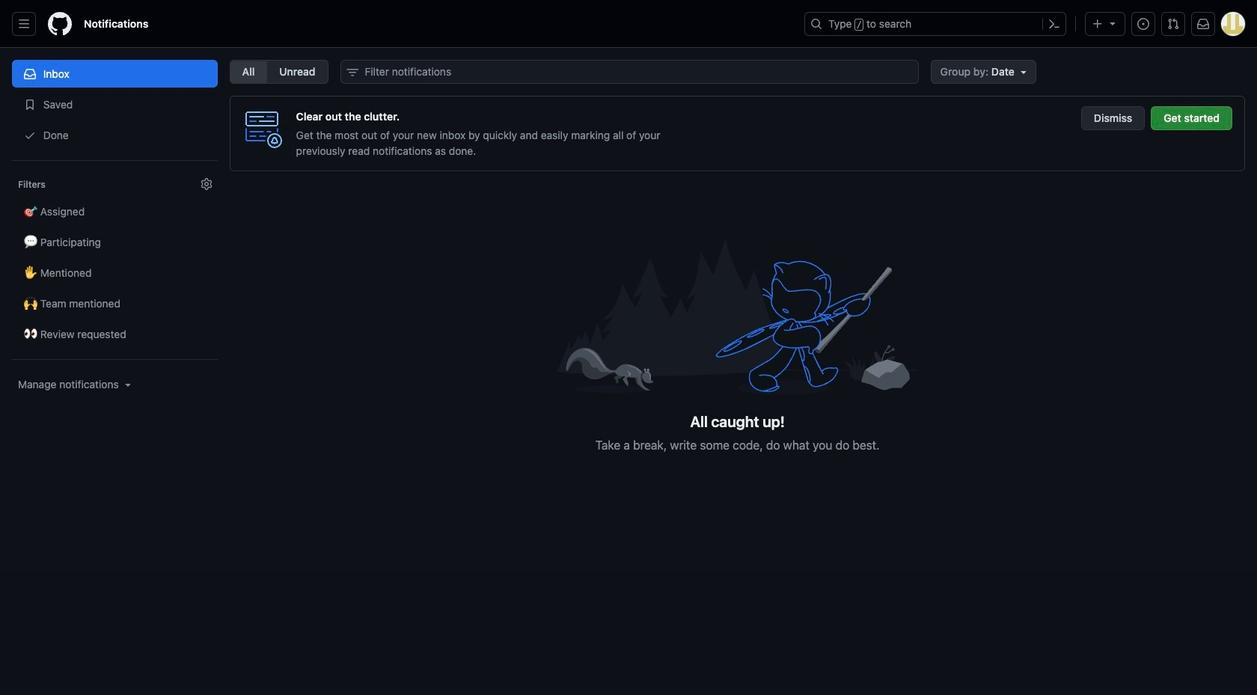Task type: describe. For each thing, give the bounding box(es) containing it.
Filter notifications text field
[[340, 60, 919, 84]]

plus image
[[1092, 18, 1104, 30]]

1 horizontal spatial triangle down image
[[1107, 17, 1119, 29]]

inbox image
[[24, 68, 36, 80]]

notifications element
[[12, 48, 218, 516]]

bookmark image
[[24, 99, 36, 111]]

filter image
[[346, 67, 358, 79]]

inbox zero image
[[558, 231, 917, 401]]



Task type: locate. For each thing, give the bounding box(es) containing it.
check image
[[24, 129, 36, 141]]

None search field
[[340, 60, 919, 84]]

command palette image
[[1049, 18, 1061, 30]]

issue opened image
[[1138, 18, 1150, 30]]

customize filters image
[[200, 178, 212, 190]]

0 vertical spatial triangle down image
[[1107, 17, 1119, 29]]

homepage image
[[48, 12, 72, 36]]

0 horizontal spatial triangle down image
[[122, 379, 134, 391]]

triangle down image
[[1018, 66, 1030, 78]]

triangle down image
[[1107, 17, 1119, 29], [122, 379, 134, 391]]

notifications image
[[1198, 18, 1210, 30]]

triangle down image inside the notifications element
[[122, 379, 134, 391]]

git pull request image
[[1168, 18, 1180, 30]]

1 vertical spatial triangle down image
[[122, 379, 134, 391]]



Task type: vqa. For each thing, say whether or not it's contained in the screenshot.
rightmost to
no



